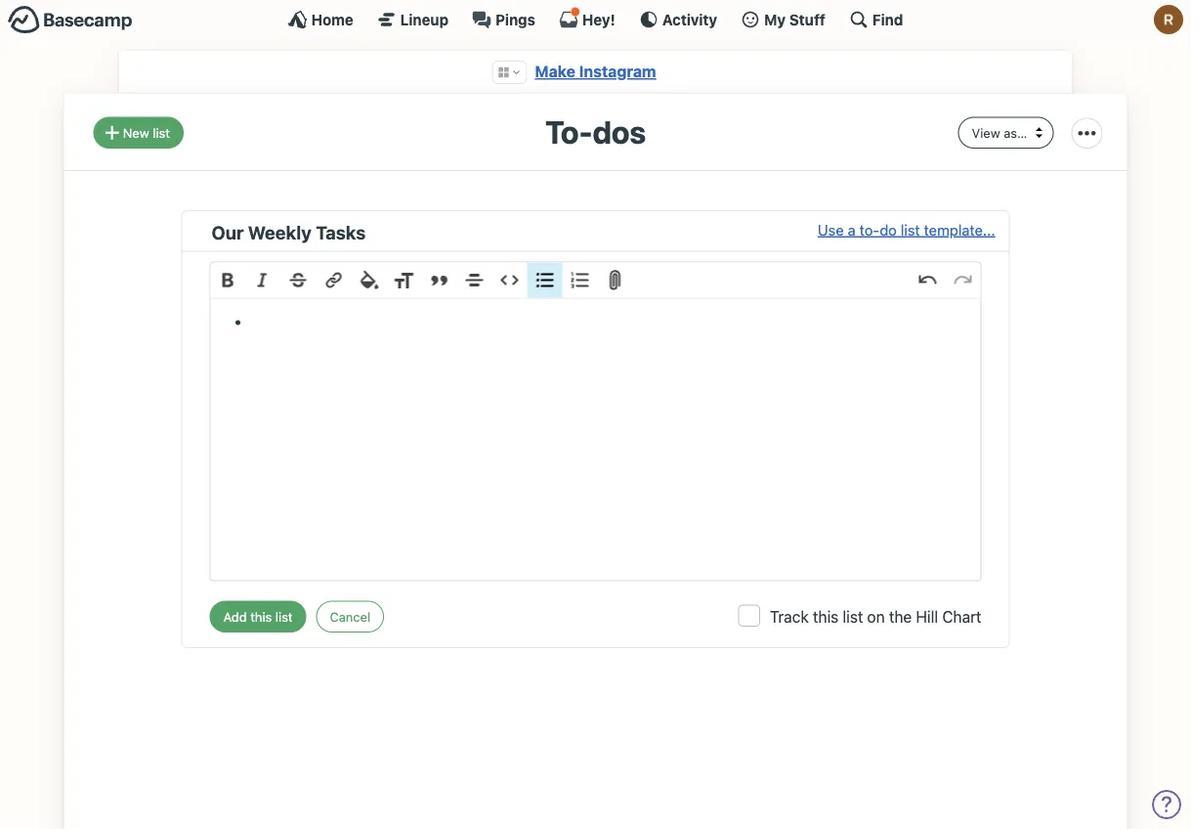 Task type: locate. For each thing, give the bounding box(es) containing it.
1 horizontal spatial list
[[843, 607, 864, 626]]

my stuff
[[765, 11, 826, 28]]

0 horizontal spatial list
[[153, 125, 170, 140]]

list right new
[[153, 125, 170, 140]]

2 vertical spatial list
[[843, 607, 864, 626]]

1 vertical spatial list
[[901, 221, 921, 238]]

cancel
[[330, 609, 371, 624]]

hill chart
[[917, 607, 982, 626]]

make
[[535, 62, 576, 81]]

to-
[[860, 221, 880, 238]]

0 vertical spatial list
[[153, 125, 170, 140]]

home link
[[288, 10, 354, 29]]

list
[[153, 125, 170, 140], [901, 221, 921, 238], [843, 607, 864, 626]]

2 horizontal spatial list
[[901, 221, 921, 238]]

the
[[890, 607, 913, 626]]

instagram
[[580, 62, 657, 81]]

new
[[123, 125, 149, 140]]

activity
[[663, 11, 718, 28]]

use
[[818, 221, 844, 238]]

activity link
[[639, 10, 718, 29]]

hey! button
[[559, 7, 616, 29]]

list left on in the bottom of the page
[[843, 607, 864, 626]]

list right do
[[901, 221, 921, 238]]

hey!
[[583, 11, 616, 28]]

new list link
[[93, 117, 184, 149]]

on
[[868, 607, 886, 626]]

dos
[[593, 113, 646, 150]]

use a to-do list template...
[[818, 221, 996, 238]]

to-
[[546, 113, 593, 150]]

pings
[[496, 11, 536, 28]]

make instagram link
[[535, 62, 657, 81]]

stuff
[[790, 11, 826, 28]]

cancel button
[[316, 601, 384, 633]]

pings button
[[472, 10, 536, 29]]

track
[[770, 607, 809, 626]]

None submit
[[210, 601, 307, 633]]

view
[[972, 125, 1001, 140]]

make instagram
[[535, 62, 657, 81]]

To-do list description: Add extra details or attach a file text field
[[211, 299, 981, 580]]

use a to-do list template... link
[[818, 218, 996, 246]]



Task type: describe. For each thing, give the bounding box(es) containing it.
main element
[[0, 0, 1192, 38]]

find
[[873, 11, 904, 28]]

home
[[312, 11, 354, 28]]

track this list on the hill chart
[[770, 607, 982, 626]]

as…
[[1004, 125, 1028, 140]]

template...
[[925, 221, 996, 238]]

this
[[813, 607, 839, 626]]

my
[[765, 11, 786, 28]]

to-dos
[[546, 113, 646, 150]]

find button
[[850, 10, 904, 29]]

view as…
[[972, 125, 1028, 140]]

lineup
[[401, 11, 449, 28]]

do
[[880, 221, 897, 238]]

ruby image
[[1155, 5, 1184, 34]]

switch accounts image
[[8, 5, 133, 35]]

view as… button
[[959, 117, 1055, 149]]

lineup link
[[377, 10, 449, 29]]

new list
[[123, 125, 170, 140]]

Name this list… text field
[[212, 218, 818, 246]]

a
[[848, 221, 856, 238]]

my stuff button
[[741, 10, 826, 29]]



Task type: vqa. For each thing, say whether or not it's contained in the screenshot.
You
no



